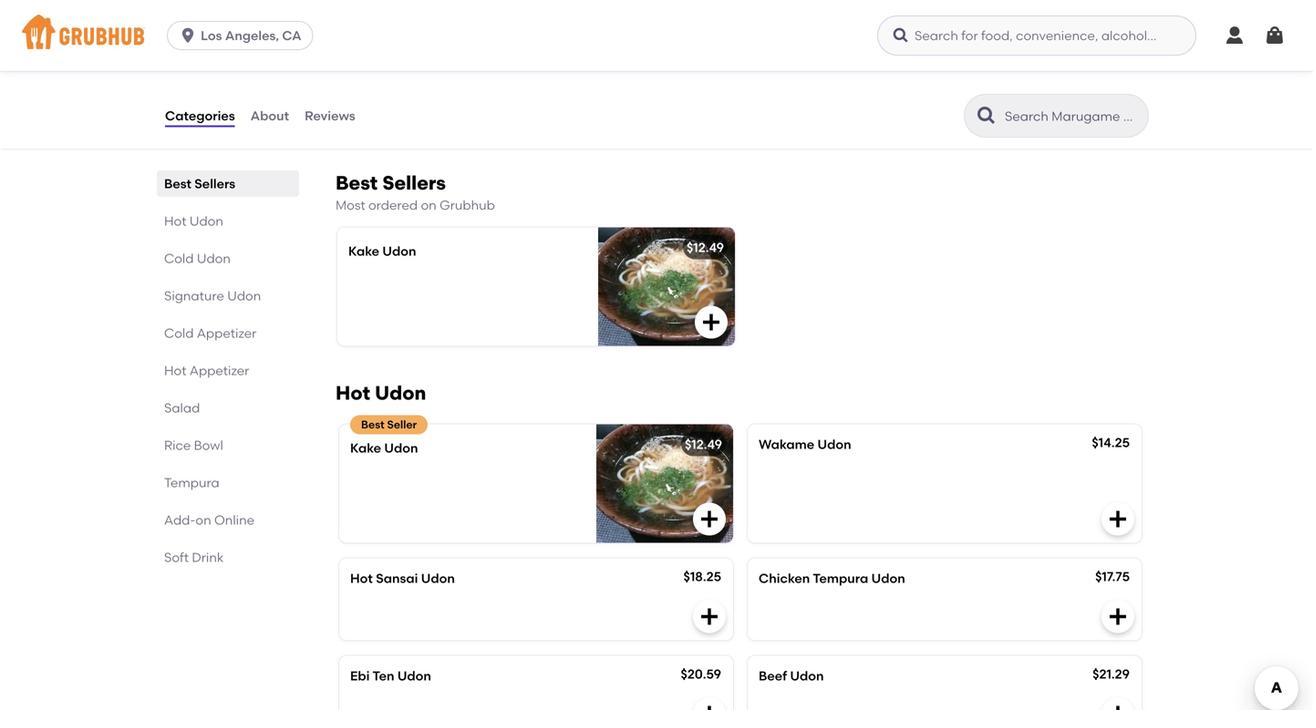Task type: locate. For each thing, give the bounding box(es) containing it.
0 vertical spatial tempura
[[164, 475, 220, 491]]

categories button
[[164, 83, 236, 149]]

$12.49
[[687, 240, 724, 255], [685, 437, 723, 452]]

1 vertical spatial cold
[[164, 326, 194, 341]]

sellers for best sellers
[[195, 176, 236, 192]]

start
[[274, 44, 304, 60]]

about
[[251, 108, 289, 124]]

best down the categories button
[[164, 176, 192, 192]]

tempura right chicken at the bottom of page
[[813, 571, 869, 587]]

0 horizontal spatial tempura
[[164, 475, 220, 491]]

best
[[336, 172, 378, 195], [164, 176, 192, 192], [361, 418, 385, 431]]

svg image
[[1224, 25, 1246, 47], [699, 509, 721, 530], [1108, 509, 1130, 530], [699, 606, 721, 628], [1108, 704, 1130, 711]]

hot
[[164, 214, 187, 229], [164, 363, 187, 379], [336, 382, 370, 405], [350, 571, 373, 587]]

svg image for $14.25
[[1108, 509, 1130, 530]]

1 cold from the top
[[164, 251, 194, 266]]

signature
[[164, 288, 224, 304]]

cold
[[164, 251, 194, 266], [164, 326, 194, 341]]

best inside best sellers most ordered on grubhub
[[336, 172, 378, 195]]

seller
[[387, 418, 417, 431]]

$18.25
[[684, 569, 722, 585]]

los angeles, ca button
[[167, 21, 321, 50]]

hot udon
[[164, 214, 223, 229], [336, 382, 426, 405]]

1 horizontal spatial on
[[421, 198, 437, 213]]

hot sansai udon
[[350, 571, 455, 587]]

tempura
[[164, 475, 220, 491], [813, 571, 869, 587]]

sellers up the ordered
[[383, 172, 446, 195]]

udon
[[190, 214, 223, 229], [383, 243, 417, 259], [197, 251, 231, 266], [227, 288, 261, 304], [375, 382, 426, 405], [818, 437, 852, 452], [384, 441, 418, 456], [421, 571, 455, 587], [872, 571, 906, 587], [398, 669, 431, 684], [791, 669, 824, 684]]

1 vertical spatial kake
[[350, 441, 381, 456]]

drink
[[192, 550, 224, 566]]

svg image inside "preorder" button
[[164, 43, 182, 61]]

best for best sellers most ordered on grubhub
[[336, 172, 378, 195]]

main navigation navigation
[[0, 0, 1314, 71]]

add-
[[164, 513, 196, 528]]

sellers inside best sellers most ordered on grubhub
[[383, 172, 446, 195]]

bowl
[[194, 438, 223, 454]]

order
[[347, 44, 381, 60]]

kake udon image
[[599, 228, 735, 346], [597, 425, 734, 543]]

tempura down rice bowl
[[164, 475, 220, 491]]

beef udon
[[759, 669, 824, 684]]

appetizer
[[197, 326, 257, 341], [190, 363, 249, 379]]

hot left sansai
[[350, 571, 373, 587]]

1 vertical spatial appetizer
[[190, 363, 249, 379]]

0 vertical spatial cold
[[164, 251, 194, 266]]

1 horizontal spatial hot udon
[[336, 382, 426, 405]]

0 vertical spatial on
[[421, 198, 437, 213]]

on inside best sellers most ordered on grubhub
[[421, 198, 437, 213]]

best sellers most ordered on grubhub
[[336, 172, 495, 213]]

1 horizontal spatial sellers
[[383, 172, 446, 195]]

grubhub
[[440, 198, 495, 213]]

wakame
[[759, 437, 815, 452]]

0 vertical spatial hot udon
[[164, 214, 223, 229]]

2 cold from the top
[[164, 326, 194, 341]]

$17.75
[[1096, 569, 1130, 585]]

hot appetizer
[[164, 363, 249, 379]]

group
[[307, 44, 344, 60]]

on right the ordered
[[421, 198, 437, 213]]

appetizer for cold appetizer
[[197, 326, 257, 341]]

beef
[[759, 669, 787, 684]]

svg image for $21.29
[[1108, 704, 1130, 711]]

sellers down the categories button
[[195, 176, 236, 192]]

cold down signature
[[164, 326, 194, 341]]

appetizer for hot appetizer
[[190, 363, 249, 379]]

best left seller
[[361, 418, 385, 431]]

0 vertical spatial appetizer
[[197, 326, 257, 341]]

on
[[421, 198, 437, 213], [196, 513, 211, 528]]

Search Marugame Monzo search field
[[1004, 108, 1143, 125]]

best seller kake udon
[[350, 418, 418, 456]]

hot up the salad
[[164, 363, 187, 379]]

appetizer down signature udon
[[197, 326, 257, 341]]

kake
[[349, 243, 380, 259], [350, 441, 381, 456]]

about button
[[250, 83, 290, 149]]

most
[[336, 198, 366, 213]]

hot udon up seller
[[336, 382, 426, 405]]

hot udon up cold udon
[[164, 214, 223, 229]]

1 horizontal spatial tempura
[[813, 571, 869, 587]]

Search for food, convenience, alcohol... search field
[[878, 16, 1197, 56]]

soft drink
[[164, 550, 224, 566]]

best up most
[[336, 172, 378, 195]]

0 horizontal spatial sellers
[[195, 176, 236, 192]]

rice
[[164, 438, 191, 454]]

reviews button
[[304, 83, 357, 149]]

preorder
[[186, 44, 241, 60]]

angeles,
[[225, 28, 279, 43]]

sellers
[[383, 172, 446, 195], [195, 176, 236, 192]]

1 vertical spatial on
[[196, 513, 211, 528]]

cold for cold udon
[[164, 251, 194, 266]]

start group order button
[[252, 36, 381, 69]]

svg image
[[1265, 25, 1286, 47], [179, 26, 197, 45], [892, 26, 911, 45], [164, 43, 182, 61], [701, 311, 723, 333], [1108, 606, 1130, 628], [699, 704, 721, 711]]

cold appetizer
[[164, 326, 257, 341]]

online
[[214, 513, 255, 528]]

hot up the best seller kake udon
[[336, 382, 370, 405]]

best inside the best seller kake udon
[[361, 418, 385, 431]]

appetizer down "cold appetizer"
[[190, 363, 249, 379]]

svg image for $18.25
[[699, 606, 721, 628]]

cold up signature
[[164, 251, 194, 266]]

1 vertical spatial tempura
[[813, 571, 869, 587]]

on left 'online'
[[196, 513, 211, 528]]



Task type: describe. For each thing, give the bounding box(es) containing it.
1 vertical spatial $12.49
[[685, 437, 723, 452]]

1 vertical spatial kake udon image
[[597, 425, 734, 543]]

$20.59
[[681, 667, 722, 682]]

rice bowl
[[164, 438, 223, 454]]

preorder button
[[164, 36, 241, 69]]

cold udon
[[164, 251, 231, 266]]

0 horizontal spatial hot udon
[[164, 214, 223, 229]]

best for best seller kake udon
[[361, 418, 385, 431]]

reviews
[[305, 108, 356, 124]]

chicken
[[759, 571, 810, 587]]

add-on online
[[164, 513, 255, 528]]

soft
[[164, 550, 189, 566]]

$21.29
[[1093, 667, 1130, 682]]

kake udon
[[349, 243, 417, 259]]

ebi ten udon
[[350, 669, 431, 684]]

people icon image
[[252, 43, 270, 61]]

sellers for best sellers most ordered on grubhub
[[383, 172, 446, 195]]

0 horizontal spatial on
[[196, 513, 211, 528]]

svg image inside los angeles, ca button
[[179, 26, 197, 45]]

chicken tempura udon
[[759, 571, 906, 587]]

los angeles, ca
[[201, 28, 302, 43]]

kake inside the best seller kake udon
[[350, 441, 381, 456]]

ordered
[[369, 198, 418, 213]]

best for best sellers
[[164, 176, 192, 192]]

start group order
[[274, 44, 381, 60]]

$14.25
[[1092, 435, 1130, 451]]

ca
[[282, 28, 302, 43]]

0 vertical spatial $12.49
[[687, 240, 724, 255]]

categories
[[165, 108, 235, 124]]

signature udon
[[164, 288, 261, 304]]

cold for cold appetizer
[[164, 326, 194, 341]]

1 vertical spatial hot udon
[[336, 382, 426, 405]]

0 vertical spatial kake udon image
[[599, 228, 735, 346]]

0 vertical spatial kake
[[349, 243, 380, 259]]

hot up cold udon
[[164, 214, 187, 229]]

best sellers
[[164, 176, 236, 192]]

svg image inside the "main navigation" navigation
[[1224, 25, 1246, 47]]

search icon image
[[976, 105, 998, 127]]

salad
[[164, 401, 200, 416]]

ebi
[[350, 669, 370, 684]]

wakame udon
[[759, 437, 852, 452]]

sansai
[[376, 571, 418, 587]]

los
[[201, 28, 222, 43]]

udon inside the best seller kake udon
[[384, 441, 418, 456]]

ten
[[373, 669, 395, 684]]



Task type: vqa. For each thing, say whether or not it's contained in the screenshot.
"Bacon" on the bottom left of the page
no



